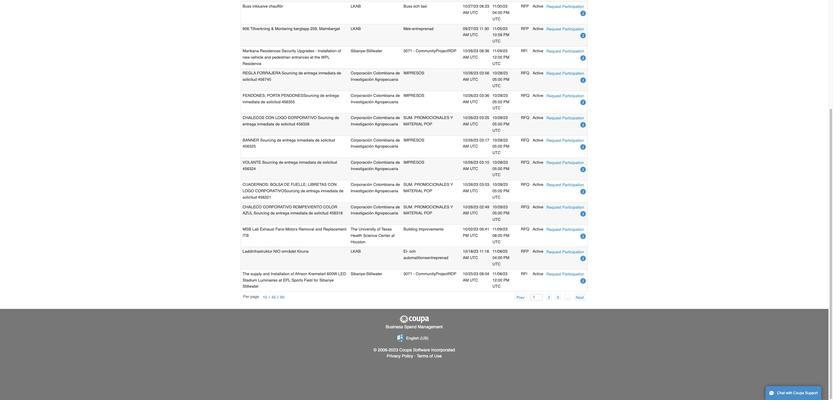 Task type: locate. For each thing, give the bounding box(es) containing it.
0 vertical spatial at
[[310, 55, 313, 60]]

10/26/23 03:03 am utc
[[463, 183, 489, 194]]

solicitud inside banner sourcing de entrega inmediata de solicitud 456325
[[321, 138, 335, 143]]

logo down cuadernos;
[[243, 189, 254, 194]]

1 vertical spatial y
[[451, 183, 453, 187]]

7 colombiana from the top
[[373, 205, 395, 210]]

the up health
[[351, 227, 358, 232]]

11/08/23 inside 11/08/23 04:00 pm utc
[[493, 250, 508, 254]]

0 horizontal spatial the
[[243, 272, 249, 277]]

5 05:00 from the top
[[493, 167, 502, 171]]

1 vertical spatial 3071
[[403, 272, 412, 277]]

and down residences
[[264, 55, 271, 60]]

7 10/26/23 from the top
[[463, 183, 478, 187]]

2 vertical spatial pop
[[424, 211, 432, 216]]

10/28/23 05:00 pm utc right 03:10
[[493, 160, 509, 178]]

at left "the"
[[310, 55, 313, 60]]

pm for 10/18/23 11:18 am utc
[[504, 256, 509, 261]]

and right removal
[[315, 227, 322, 232]]

1 vertical spatial promocionales
[[414, 183, 449, 187]]

11/09/23 for 12:00
[[493, 49, 508, 53]]

9 request participation from the top
[[547, 183, 584, 188]]

am up 10/26/23 03:25 am utc
[[463, 100, 469, 104]]

4 participation from the top
[[562, 71, 584, 76]]

material for 10/26/23 03:03 am utc
[[403, 189, 423, 194]]

1 agropecuaria from the top
[[375, 77, 398, 82]]

04:00 inside '11/30/23 04:00 pm utc'
[[493, 10, 502, 15]]

am inside 10/27/23 08:23 am utc
[[463, 10, 469, 15]]

456745
[[258, 77, 271, 82]]

10/28/23 for 03:56
[[493, 71, 508, 76]]

0 vertical spatial rfp
[[521, 4, 529, 9]]

colombiana for cuadernos; bolsa de fuelle; libretas con logo corporativosourcing de entrega inmediata de solicitud 456321
[[373, 183, 395, 187]]

sourcing inside "volante sourcing de entrega inmediata de solicitud 456324"
[[262, 160, 278, 165]]

1 navigation from the left
[[243, 295, 286, 301]]

sibanye- for marikana residences security upgrades - installation of new vehicle and pedestrian entrances at the wpl residence
[[351, 49, 366, 53]]

10/28/23 right 03:17
[[493, 138, 508, 143]]

mek-
[[403, 26, 412, 31]]

request participation for 08:04
[[547, 272, 584, 277]]

participation for 08:04
[[562, 272, 584, 277]]

10/02/23 06:41 pm utc
[[463, 227, 489, 238]]

1 horizontal spatial buss
[[403, 4, 412, 9]]

5 agropecuaria from the top
[[375, 167, 398, 171]]

05:00 for 10/26/23 03:10 am utc
[[493, 167, 502, 171]]

solicitud inside chalecos con logo corporativo sourcing de entrega inmediata de solicitud 456326
[[281, 122, 295, 127]]

corporativo
[[288, 116, 317, 120], [263, 205, 292, 210]]

8 participation from the top
[[562, 161, 584, 165]]

cuadernos;
[[243, 183, 269, 187]]

communityprojectrdp
[[416, 49, 457, 53], [416, 272, 457, 277]]

am inside 10/26/23 03:36 am utc
[[463, 100, 469, 104]]

2 vertical spatial sum. promocionales y material pop
[[403, 205, 453, 216]]

coupa inside button
[[793, 392, 804, 396]]

inmediata inside chalecos con logo corporativo sourcing de entrega inmediata de solicitud 456326
[[257, 122, 274, 127]]

0 vertical spatial stillwater
[[366, 49, 382, 53]]

sum. promocionales y material pop for 10/26/23 02:49 am utc
[[403, 205, 453, 216]]

2 rfp from the top
[[521, 26, 529, 31]]

10/26/23 inside 10/26/23 08:36 am utc
[[463, 49, 478, 53]]

11 active from the top
[[533, 227, 543, 232]]

inmediata up fuelle;
[[299, 160, 316, 165]]

0 vertical spatial lkab
[[351, 4, 361, 9]]

impresos
[[403, 71, 424, 76], [403, 93, 424, 98], [403, 138, 424, 143], [403, 160, 424, 165]]

1 vertical spatial material
[[403, 189, 423, 194]]

10/26/23 for 10/26/23 03:56 am utc
[[463, 71, 478, 76]]

1 vertical spatial communityprojectrdp
[[416, 272, 457, 277]]

456325
[[243, 144, 256, 149]]

1 rfi from the top
[[521, 49, 527, 53]]

with
[[786, 392, 792, 396]]

am inside 10/26/23 08:36 am utc
[[463, 55, 469, 60]]

och right el-
[[409, 250, 416, 254]]

12 request participation from the top
[[547, 250, 584, 255]]

- for the supply and installation of afrison kremetart 600w led stadium luminaires at epl sports field for sibanye stillwater
[[413, 272, 415, 277]]

2 request participation button from the top
[[547, 26, 584, 32]]

05:00 right 10/26/23 02:49 am utc
[[493, 211, 502, 216]]

10/26/23 left 08:36
[[463, 49, 478, 53]]

1 vertical spatial och
[[409, 250, 416, 254]]

am for 10/25/23 08:04 am utc
[[463, 278, 469, 283]]

2 vertical spatial promocionales
[[414, 205, 449, 210]]

1 buss from the left
[[243, 4, 251, 9]]

10/28/23 05:00 pm utc right 03:25
[[493, 116, 509, 133]]

12 request from the top
[[547, 250, 561, 255]]

am inside the 10/18/23 11:18 am utc
[[463, 256, 469, 261]]

3 request participation from the top
[[547, 49, 584, 54]]

corporación for chaleco corporativo rompeviento color azul sourcing de entrega inmediata de solicitud 456318
[[351, 205, 372, 210]]

am up 10/26/23 03:10 am utc
[[463, 144, 469, 149]]

request participation for 03:03
[[547, 183, 584, 188]]

2 sum. promocionales y material pop from the top
[[403, 183, 453, 194]]

exhaust
[[260, 227, 274, 232]]

11/09/23 up 08:00
[[493, 227, 508, 232]]

1 10/26/23 from the top
[[463, 49, 478, 53]]

11/08/23 for 12:00
[[493, 272, 508, 277]]

0 vertical spatial y
[[451, 116, 453, 120]]

10/27/23 08:23 am utc
[[463, 4, 489, 15]]

3 material from the top
[[403, 211, 423, 216]]

health
[[351, 234, 362, 238]]

inmediata down wpl
[[319, 71, 336, 76]]

rfp for 11/05/23 10:59 pm utc
[[521, 26, 529, 31]]

3 active from the top
[[533, 49, 543, 53]]

10/28/23 05:00 pm utc right the 03:03
[[493, 183, 509, 200]]

4 05:00 from the top
[[493, 144, 502, 149]]

luminaires
[[258, 278, 278, 283]]

1 active from the top
[[533, 4, 543, 9]]

laddinfrastruktur
[[243, 250, 272, 254]]

10/26/23 for 10/26/23 08:36 am utc
[[463, 49, 478, 53]]

3071 - communityprojectrdp
[[403, 49, 457, 53], [403, 272, 457, 277]]

am up 10/26/23 03:36 am utc
[[463, 77, 469, 82]]

investigación
[[351, 77, 374, 82], [351, 100, 374, 104], [351, 122, 374, 127], [351, 144, 374, 149], [351, 167, 374, 171], [351, 189, 374, 194], [351, 211, 374, 216]]

0 horizontal spatial at
[[279, 278, 282, 283]]

1 vertical spatial the
[[243, 272, 249, 277]]

10/27/23
[[463, 4, 478, 9]]

1 11/09/23 from the top
[[493, 49, 508, 53]]

improvements
[[419, 227, 444, 232]]

| right 45
[[277, 296, 279, 300]]

2 04:00 from the top
[[493, 256, 502, 261]]

1 vertical spatial stillwater
[[366, 272, 382, 277]]

0 vertical spatial sum. promocionales y material pop
[[403, 116, 453, 127]]

12:00 inside 11/08/23 12:00 pm utc
[[493, 278, 502, 283]]

12 request participation button from the top
[[547, 249, 584, 256]]

13 participation from the top
[[562, 272, 584, 277]]

of inside the supply and installation of afrison kremetart 600w led stadium luminaires at epl sports field for sibanye stillwater
[[291, 272, 294, 277]]

10/26/23 inside 10/26/23 03:36 am utc
[[463, 93, 478, 98]]

0 vertical spatial and
[[264, 55, 271, 60]]

request for 11:18
[[547, 250, 561, 255]]

5 request participation button from the top
[[547, 93, 584, 99]]

sibanye
[[319, 278, 334, 283]]

entrega inside chalecos con logo corporativo sourcing de entrega inmediata de solicitud 456326
[[243, 122, 256, 127]]

08:00
[[493, 234, 502, 238]]

1 y from the top
[[451, 116, 453, 120]]

10/26/23 inside 10/26/23 03:17 am utc
[[463, 138, 478, 143]]

3 lkab from the top
[[351, 250, 361, 254]]

utc inside 10/27/23 08:23 am utc
[[470, 10, 478, 15]]

0 horizontal spatial installation
[[271, 272, 290, 277]]

11/09/23 inside 11/09/23 12:00 pm utc
[[493, 49, 508, 53]]

10 request participation button from the top
[[547, 204, 584, 211]]

pm inside 10/02/23 06:41 pm utc
[[463, 234, 469, 238]]

- down mek-entreprenad
[[413, 49, 415, 53]]

1 horizontal spatial the
[[351, 227, 358, 232]]

communityprojectrdp down automatitionsentreprenad
[[416, 272, 457, 277]]

456326
[[296, 122, 310, 127]]

10 participation from the top
[[562, 205, 584, 210]]

chalecos con logo corporativo sourcing de entrega inmediata de solicitud 456326
[[243, 116, 339, 127]]

7 corporación colombiana de investigación agropecuaria from the top
[[351, 205, 400, 216]]

use
[[434, 354, 442, 359]]

4 request participation button from the top
[[547, 70, 584, 77]]

entrega
[[304, 71, 317, 76], [326, 93, 339, 98], [243, 122, 256, 127], [282, 138, 296, 143], [284, 160, 298, 165], [306, 189, 320, 194], [276, 211, 289, 216]]

6 am from the top
[[463, 122, 469, 127]]

1 vertical spatial coupa
[[793, 392, 804, 396]]

color
[[323, 205, 337, 210]]

10/28/23 05:00 pm utc right 03:17
[[493, 138, 509, 155]]

lkab for mek-entreprenad
[[351, 26, 361, 31]]

10/28/23 right 02:49
[[493, 205, 508, 210]]

0 vertical spatial 04:00
[[493, 10, 502, 15]]

inmediata
[[319, 71, 336, 76], [243, 100, 260, 104], [257, 122, 274, 127], [297, 138, 314, 143], [299, 160, 316, 165], [321, 189, 338, 194], [290, 211, 308, 216]]

8 active from the top
[[533, 160, 543, 165]]

colombiana for pendones; porta pendonessourcing de entrega inmediata de solicitud 456355
[[373, 93, 395, 98]]

10/26/23 left 03:17
[[463, 138, 478, 143]]

agropecuaria
[[375, 77, 398, 82], [375, 100, 398, 104], [375, 122, 398, 127], [375, 144, 398, 149], [375, 167, 398, 171], [375, 189, 398, 194], [375, 211, 398, 216]]

0 vertical spatial promocionales
[[414, 116, 449, 120]]

2 vertical spatial and
[[263, 272, 270, 277]]

2 active from the top
[[533, 26, 543, 31]]

1 vertical spatial 11/08/23
[[493, 272, 508, 277]]

1 vertical spatial 11/09/23
[[493, 227, 508, 232]]

04:00 right the 10/18/23 11:18 am utc
[[493, 256, 502, 261]]

10 request participation from the top
[[547, 205, 584, 210]]

1 communityprojectrdp from the top
[[416, 49, 457, 53]]

per
[[243, 295, 249, 299]]

the
[[351, 227, 358, 232], [243, 272, 249, 277]]

10/28/23 05:00 pm utc right 02:49
[[493, 205, 509, 222]]

banner sourcing de entrega inmediata de solicitud 456325
[[243, 138, 335, 149]]

am inside 09/27/23 11:30 am utc
[[463, 33, 469, 37]]

pm for 09/27/23 11:30 am utc
[[504, 33, 509, 37]]

utc inside 10/02/23 06:41 pm utc
[[470, 234, 478, 238]]

request participation for 06:41
[[547, 228, 584, 232]]

11/08/23 12:00 pm utc
[[493, 272, 509, 289]]

request for 06:41
[[547, 228, 561, 232]]

12 active from the top
[[533, 250, 543, 254]]

am for 10/26/23 03:10 am utc
[[463, 167, 469, 171]]

05:00 right 10/26/23 03:10 am utc
[[493, 167, 502, 171]]

am inside 10/26/23 03:25 am utc
[[463, 122, 469, 127]]

3 request from the top
[[547, 49, 561, 54]]

1 horizontal spatial logo
[[275, 116, 287, 120]]

0 vertical spatial 11/08/23
[[493, 250, 508, 254]]

pm inside '11/30/23 04:00 pm utc'
[[504, 10, 509, 15]]

och left taxi
[[413, 4, 420, 9]]

03:25
[[479, 116, 489, 120]]

active for 10/27/23 08:23 am utc
[[533, 4, 543, 9]]

5 participation from the top
[[562, 94, 584, 98]]

3 10/28/23 from the top
[[493, 116, 508, 120]]

solicitud inside the 'cuadernos; bolsa de fuelle; libretas con logo corporativosourcing de entrega inmediata de solicitud 456321'
[[243, 195, 257, 200]]

10/28/23 right the 03:56
[[493, 71, 508, 76]]

the inside the supply and installation of afrison kremetart 600w led stadium luminaires at epl sports field for sibanye stillwater
[[243, 272, 249, 277]]

5 request from the top
[[547, 94, 561, 98]]

1 vertical spatial lkab
[[351, 26, 361, 31]]

entrega inside regla forrajera sourcing de entrega inmediata de solicitud 456745
[[304, 71, 317, 76]]

906
[[243, 26, 249, 31]]

am up 10/26/23 02:49 am utc
[[463, 189, 469, 194]]

installation up wpl
[[318, 49, 337, 53]]

1 vertical spatial sibanye-
[[351, 272, 366, 277]]

1 rfp from the top
[[521, 4, 529, 9]]

5 corporación colombiana de investigación agropecuaria from the top
[[351, 160, 400, 171]]

upgrades
[[297, 49, 314, 53]]

buss left taxi
[[403, 4, 412, 9]]

corporación colombiana de investigación agropecuaria for chaleco corporativo rompeviento color azul sourcing de entrega inmediata de solicitud 456318
[[351, 205, 400, 216]]

chaleco
[[243, 205, 262, 210]]

6 10/28/23 from the top
[[493, 183, 508, 187]]

10/26/23 left the 03:03
[[463, 183, 478, 187]]

0 horizontal spatial navigation
[[243, 295, 286, 301]]

utc inside 10/26/23 03:10 am utc
[[470, 167, 478, 171]]

10/28/23 05:00 pm utc right the 03:56
[[493, 71, 509, 88]]

11/08/23 for 04:00
[[493, 250, 508, 254]]

am inside 10/26/23 03:10 am utc
[[463, 167, 469, 171]]

request participation button for 03:10
[[547, 160, 584, 166]]

request participation for 11:18
[[547, 250, 584, 255]]

request for 03:36
[[547, 94, 561, 98]]

05:00 right 10/26/23 03:25 am utc
[[493, 122, 502, 127]]

04:00 for 11/30/23
[[493, 10, 502, 15]]

2 vertical spatial stillwater
[[243, 285, 259, 289]]

inmediata down chalecos
[[257, 122, 274, 127]]

con right libretas
[[328, 183, 337, 187]]

2 sum. from the top
[[403, 183, 413, 187]]

pm inside 11/05/23 10:59 pm utc
[[504, 33, 509, 37]]

utc inside '11/30/23 04:00 pm utc'
[[493, 17, 501, 21]]

rfp right 11/08/23 04:00 pm utc
[[521, 250, 529, 254]]

request participation for 03:56
[[547, 71, 584, 76]]

am down 10/18/23
[[463, 256, 469, 261]]

6 agropecuaria from the top
[[375, 189, 398, 194]]

10/26/23 left 02:49
[[463, 205, 478, 210]]

1 horizontal spatial at
[[310, 55, 313, 60]]

corporación colombiana de investigación agropecuaria
[[351, 71, 400, 82], [351, 93, 400, 104], [351, 116, 400, 127], [351, 138, 400, 149], [351, 160, 400, 171], [351, 183, 400, 194], [351, 205, 400, 216]]

at right center
[[391, 234, 395, 238]]

11 request participation from the top
[[547, 228, 584, 232]]

2 10/26/23 from the top
[[463, 71, 478, 76]]

10/26/23 inside the 10/26/23 03:56 am utc
[[463, 71, 478, 76]]

10/28/23 05:00 pm utc for 10/26/23 03:36 am utc
[[493, 93, 509, 111]]

of
[[338, 49, 341, 53], [377, 227, 380, 232], [291, 272, 294, 277], [430, 354, 433, 359]]

communityprojectrdp down entreprenad
[[416, 49, 457, 53]]

12:00 right 10/25/23 08:04 am utc
[[493, 278, 502, 283]]

rfp
[[521, 4, 529, 9], [521, 26, 529, 31], [521, 250, 529, 254]]

10/26/23 left the 03:56
[[463, 71, 478, 76]]

and inside marikana residences security upgrades - installation of new vehicle and pedestrian entrances at the wpl residence
[[264, 55, 271, 60]]

terms of use link
[[417, 354, 442, 359]]

utc inside 11/05/23 10:59 pm utc
[[493, 39, 501, 44]]

y for 10/26/23 02:49 am utc
[[451, 205, 453, 210]]

0 vertical spatial 11/09/23
[[493, 49, 508, 53]]

10/28/23 05:00 pm utc for 10/26/23 02:49 am utc
[[493, 205, 509, 222]]

participation for 03:17
[[562, 138, 584, 143]]

con right chalecos
[[265, 116, 274, 120]]

10/28/23 05:00 pm utc for 10/26/23 03:10 am utc
[[493, 160, 509, 178]]

corporación for regla forrajera sourcing de entrega inmediata de solicitud 456745
[[351, 71, 372, 76]]

rfi
[[521, 49, 527, 53], [521, 272, 527, 277]]

11/05/23 10:59 pm utc
[[493, 26, 509, 44]]

1 vertical spatial sibanye-stillwater
[[351, 272, 382, 277]]

am down '09/27/23'
[[463, 33, 469, 37]]

university
[[359, 227, 376, 232]]

rfp right 11/05/23 10:59 pm utc in the right top of the page
[[521, 26, 529, 31]]

installation inside marikana residences security upgrades - installation of new vehicle and pedestrian entrances at the wpl residence
[[318, 49, 337, 53]]

y for 10/26/23 03:25 am utc
[[451, 116, 453, 120]]

10 request from the top
[[547, 205, 561, 210]]

rfq for 10/26/23 03:10 am utc
[[521, 160, 529, 165]]

08:23
[[479, 4, 489, 9]]

10/28/23 right 03:25
[[493, 116, 508, 120]]

2 navigation from the left
[[511, 295, 586, 301]]

1 vertical spatial 12:00
[[493, 278, 502, 283]]

- up "the"
[[315, 49, 317, 53]]

entrances
[[292, 55, 309, 60]]

7 active from the top
[[533, 138, 543, 143]]

at left epl
[[279, 278, 282, 283]]

participation for 11:18
[[562, 250, 584, 255]]

2 buss from the left
[[403, 4, 412, 9]]

15
[[263, 296, 267, 300]]

3071 down mek- at the left top of page
[[403, 49, 412, 53]]

området
[[282, 250, 296, 254]]

corporación for banner sourcing de entrega inmediata de solicitud 456325
[[351, 138, 372, 143]]

the supply and installation of afrison kremetart 600w led stadium luminaires at epl sports field for sibanye stillwater
[[243, 272, 346, 289]]

2 request participation from the top
[[547, 27, 584, 31]]

itb
[[243, 234, 249, 238]]

3 participation from the top
[[562, 49, 584, 54]]

2023
[[389, 348, 398, 353]]

agropecuaria for pendones; porta pendonessourcing de entrega inmediata de solicitud 456355
[[375, 100, 398, 104]]

laddinfrastruktur nio området kiruna
[[243, 250, 309, 254]]

am inside 10/25/23 08:04 am utc
[[463, 278, 469, 283]]

request participation button for 06:41
[[547, 227, 584, 233]]

0 vertical spatial och
[[413, 4, 420, 9]]

6 request from the top
[[547, 116, 561, 121]]

13 request from the top
[[547, 272, 561, 277]]

active for 10/26/23 08:36 am utc
[[533, 49, 543, 53]]

2 10/28/23 from the top
[[493, 93, 508, 98]]

3 promocionales from the top
[[414, 205, 449, 210]]

y left 10/26/23 03:25 am utc
[[451, 116, 453, 120]]

utc inside the 10/26/23 03:56 am utc
[[470, 77, 478, 82]]

05:00 for 10/26/23 02:49 am utc
[[493, 211, 502, 216]]

10/26/23 inside 10/26/23 03:10 am utc
[[463, 160, 478, 165]]

motors
[[286, 227, 298, 232]]

logo down "456355"
[[275, 116, 287, 120]]

... button
[[564, 295, 571, 301]]

forrajera
[[257, 71, 281, 76]]

0 vertical spatial 12:00
[[493, 55, 502, 60]]

agropecuaria for chaleco corporativo rompeviento color azul sourcing de entrega inmediata de solicitud 456318
[[375, 211, 398, 216]]

mek-entreprenad
[[403, 26, 434, 31]]

at inside the university of texas health science center at houston
[[391, 234, 395, 238]]

participation for 03:56
[[562, 71, 584, 76]]

0 vertical spatial con
[[265, 116, 274, 120]]

1 horizontal spatial |
[[277, 296, 279, 300]]

pm for 10/02/23 06:41 pm utc
[[504, 234, 509, 238]]

am inside 10/26/23 03:17 am utc
[[463, 144, 469, 149]]

of inside marikana residences security upgrades - installation of new vehicle and pedestrian entrances at the wpl residence
[[338, 49, 341, 53]]

0 vertical spatial logo
[[275, 116, 287, 120]]

11/08/23 right 08:04
[[493, 272, 508, 277]]

13 active from the top
[[533, 272, 543, 277]]

1 impresos from the top
[[403, 71, 424, 76]]

kiruna
[[297, 250, 309, 254]]

sum. promocionales y material pop for 10/26/23 03:25 am utc
[[403, 116, 453, 127]]

2 3071 from the top
[[403, 272, 412, 277]]

12:00 right 10/26/23 08:36 am utc
[[493, 55, 502, 60]]

12:00 inside 11/09/23 12:00 pm utc
[[493, 55, 502, 60]]

at inside marikana residences security upgrades - installation of new vehicle and pedestrian entrances at the wpl residence
[[310, 55, 313, 60]]

corporativo up 456326
[[288, 116, 317, 120]]

1 vertical spatial installation
[[271, 272, 290, 277]]

2 vertical spatial sum.
[[403, 205, 413, 210]]

stillwater for the supply and installation of afrison kremetart 600w led stadium luminaires at epl sports field for sibanye stillwater
[[366, 272, 382, 277]]

rompeviento
[[293, 205, 322, 210]]

0 horizontal spatial buss
[[243, 4, 251, 9]]

10/28/23 right the 03:03
[[493, 183, 508, 187]]

1 vertical spatial 3071 - communityprojectrdp
[[403, 272, 457, 277]]

1 vertical spatial rfp
[[521, 26, 529, 31]]

10/26/23 left 03:10
[[463, 160, 478, 165]]

5 10/28/23 05:00 pm utc from the top
[[493, 160, 509, 178]]

y left 10/26/23 02:49 am utc
[[451, 205, 453, 210]]

am inside the 10/26/23 03:56 am utc
[[463, 77, 469, 82]]

pop for 10/26/23 03:25 am utc
[[424, 122, 432, 127]]

9 participation from the top
[[562, 183, 584, 188]]

4 10/28/23 from the top
[[493, 138, 508, 143]]

1 vertical spatial 04:00
[[493, 256, 502, 261]]

am up 10/26/23 03:17 am utc
[[463, 122, 469, 127]]

inmediata down libretas
[[321, 189, 338, 194]]

volante sourcing de entrega inmediata de solicitud 456324
[[243, 160, 337, 171]]

1 11/08/23 from the top
[[493, 250, 508, 254]]

7 10/28/23 from the top
[[493, 205, 508, 210]]

1 vertical spatial rfi
[[521, 272, 527, 277]]

2 vertical spatial at
[[279, 278, 282, 283]]

8 am from the top
[[463, 167, 469, 171]]

wpl
[[321, 55, 330, 60]]

the up stadium
[[243, 272, 249, 277]]

10/28/23 for 03:36
[[493, 93, 508, 98]]

0 vertical spatial sibanye-
[[351, 49, 366, 53]]

2 material from the top
[[403, 189, 423, 194]]

request for 03:10
[[547, 161, 561, 165]]

och inside 'el- och automatitionsentreprenad'
[[409, 250, 416, 254]]

material for 10/26/23 03:25 am utc
[[403, 122, 423, 127]]

at inside the supply and installation of afrison kremetart 600w led stadium luminaires at epl sports field for sibanye stillwater
[[279, 278, 282, 283]]

tillverkning
[[250, 26, 270, 31]]

11/08/23 inside 11/08/23 12:00 pm utc
[[493, 272, 508, 277]]

10/28/23 05:00 pm utc for 10/26/23 03:25 am utc
[[493, 116, 509, 133]]

am up 10/02/23
[[463, 211, 469, 216]]

pm inside 11/09/23 12:00 pm utc
[[504, 55, 509, 60]]

7 participation from the top
[[562, 138, 584, 143]]

coupa up policy
[[399, 348, 412, 353]]

inmediata down pendones;
[[243, 100, 260, 104]]

pm inside 11/08/23 04:00 pm utc
[[504, 256, 509, 261]]

4 10/28/23 05:00 pm utc from the top
[[493, 138, 509, 155]]

10/26/23 inside 10/26/23 02:49 am utc
[[463, 205, 478, 210]]

1 horizontal spatial coupa
[[793, 392, 804, 396]]

inmediata inside the chaleco corporativo rompeviento color azul sourcing de entrega inmediata de solicitud 456318
[[290, 211, 308, 216]]

11/08/23 right 11:18
[[493, 250, 508, 254]]

request
[[547, 4, 561, 9], [547, 27, 561, 31], [547, 49, 561, 54], [547, 71, 561, 76], [547, 94, 561, 98], [547, 116, 561, 121], [547, 138, 561, 143], [547, 161, 561, 165], [547, 183, 561, 188], [547, 205, 561, 210], [547, 228, 561, 232], [547, 250, 561, 255], [547, 272, 561, 277]]

2 vertical spatial lkab
[[351, 250, 361, 254]]

sum. for 10/26/23 02:49 am utc
[[403, 205, 413, 210]]

5 colombiana from the top
[[373, 160, 395, 165]]

utc inside 10/26/23 03:03 am utc
[[470, 189, 478, 194]]

investigación for chaleco corporativo rompeviento color azul sourcing de entrega inmediata de solicitud 456318
[[351, 211, 374, 216]]

buss och taxi
[[403, 4, 427, 9]]

lkab for el- och automatitionsentreprenad
[[351, 250, 361, 254]]

sibanye-
[[351, 49, 366, 53], [351, 272, 366, 277]]

fans-
[[275, 227, 286, 232]]

10/26/23 02:49 am utc
[[463, 205, 489, 216]]

1 vertical spatial con
[[328, 183, 337, 187]]

1 pop from the top
[[424, 122, 432, 127]]

am down 10/27/23
[[463, 10, 469, 15]]

10/25/23
[[463, 272, 478, 277]]

12 participation from the top
[[562, 250, 584, 255]]

11/09/23 08:00 pm utc
[[493, 227, 509, 245]]

policy
[[402, 354, 413, 359]]

navigation
[[243, 295, 286, 301], [511, 295, 586, 301]]

prev
[[517, 296, 525, 300]]

of left texas
[[377, 227, 380, 232]]

0 horizontal spatial |
[[269, 296, 270, 300]]

0 horizontal spatial logo
[[243, 189, 254, 194]]

1 vertical spatial sum.
[[403, 183, 413, 187]]

2 vertical spatial y
[[451, 205, 453, 210]]

request for 08:04
[[547, 272, 561, 277]]

2 horizontal spatial at
[[391, 234, 395, 238]]

request participation button for 02:49
[[547, 204, 584, 211]]

installation up epl
[[271, 272, 290, 277]]

1 horizontal spatial installation
[[318, 49, 337, 53]]

am for 10/26/23 03:56 am utc
[[463, 77, 469, 82]]

0 vertical spatial material
[[403, 122, 423, 127]]

10/26/23 inside 10/26/23 03:03 am utc
[[463, 183, 478, 187]]

2 lkab from the top
[[351, 26, 361, 31]]

0 vertical spatial rfi
[[521, 49, 527, 53]]

0 vertical spatial installation
[[318, 49, 337, 53]]

4 request participation from the top
[[547, 71, 584, 76]]

active for 10/18/23 11:18 am utc
[[533, 250, 543, 254]]

4 investigación from the top
[[351, 144, 374, 149]]

inmediata inside regla forrajera sourcing de entrega inmediata de solicitud 456745
[[319, 71, 336, 76]]

10/28/23 05:00 pm utc right the '03:36'
[[493, 93, 509, 111]]

am inside 10/26/23 03:03 am utc
[[463, 189, 469, 194]]

3 corporación from the top
[[351, 116, 372, 120]]

10/26/23 left the '03:36'
[[463, 93, 478, 98]]

10/26/23 03:25 am utc
[[463, 116, 489, 127]]

- down automatitionsentreprenad
[[413, 272, 415, 277]]

04:00 inside 11/08/23 04:00 pm utc
[[493, 256, 502, 261]]

1 sibanye- from the top
[[351, 49, 366, 53]]

0 vertical spatial sum.
[[403, 116, 413, 120]]

1 vertical spatial at
[[391, 234, 395, 238]]

- inside marikana residences security upgrades - installation of new vehicle and pedestrian entrances at the wpl residence
[[315, 49, 317, 53]]

0 vertical spatial 3071 - communityprojectrdp
[[403, 49, 457, 53]]

sibanye-stillwater
[[351, 49, 382, 53], [351, 272, 382, 277]]

afrison
[[295, 272, 307, 277]]

of down malmberget
[[338, 49, 341, 53]]

utc inside 11/09/23 08:00 pm utc
[[493, 240, 501, 245]]

3 y from the top
[[451, 205, 453, 210]]

0 vertical spatial corporativo
[[288, 116, 317, 120]]

5 rfq from the top
[[521, 160, 529, 165]]

marikana
[[243, 49, 259, 53]]

4 10/26/23 from the top
[[463, 116, 478, 120]]

2 investigación from the top
[[351, 100, 374, 104]]

active for 10/26/23 03:17 am utc
[[533, 138, 543, 143]]

6 investigación from the top
[[351, 189, 374, 194]]

11 am from the top
[[463, 256, 469, 261]]

05:00 right 10/26/23 03:36 am utc
[[493, 100, 502, 104]]

456318
[[330, 211, 343, 216]]

con inside chalecos con logo corporativo sourcing de entrega inmediata de solicitud 456326
[[265, 116, 274, 120]]

3071 down el-
[[403, 272, 412, 277]]

rfi right 11/09/23 12:00 pm utc
[[521, 49, 527, 53]]

10/28/23 right the '03:36'
[[493, 93, 508, 98]]

1 vertical spatial pop
[[424, 189, 432, 194]]

0 horizontal spatial coupa
[[399, 348, 412, 353]]

pendones;
[[243, 93, 266, 98]]

pm inside 11/08/23 12:00 pm utc
[[504, 278, 509, 283]]

10 active from the top
[[533, 205, 543, 210]]

0 vertical spatial coupa
[[399, 348, 412, 353]]

05:00 right 10/26/23 03:03 am utc
[[493, 189, 502, 194]]

sourcing inside the chaleco corporativo rompeviento color azul sourcing de entrega inmediata de solicitud 456318
[[254, 211, 269, 216]]

am up the 10/26/23 03:56 am utc in the right of the page
[[463, 55, 469, 60]]

0 vertical spatial sibanye-stillwater
[[351, 49, 382, 53]]

1 horizontal spatial con
[[328, 183, 337, 187]]

10/26/23 for 10/26/23 03:25 am utc
[[463, 116, 478, 120]]

participation for 03:36
[[562, 94, 584, 98]]

corporativo down 456321
[[263, 205, 292, 210]]

3 sum. from the top
[[403, 205, 413, 210]]

inmediata down rompeviento
[[290, 211, 308, 216]]

10/28/23 05:00 pm utc for 10/26/23 03:17 am utc
[[493, 138, 509, 155]]

utc inside 11/08/23 04:00 pm utc
[[493, 262, 501, 267]]

marikana residences security upgrades - installation of new vehicle and pedestrian entrances at the wpl residence
[[243, 49, 341, 66]]

0 vertical spatial 3071
[[403, 49, 412, 53]]

11:30
[[479, 26, 489, 31]]

rfi up prev button
[[521, 272, 527, 277]]

11/09/23 inside 11/09/23 08:00 pm utc
[[493, 227, 508, 232]]

2 colombiana from the top
[[373, 93, 395, 98]]

0 vertical spatial the
[[351, 227, 358, 232]]

investigación for chalecos con logo corporativo sourcing de entrega inmediata de solicitud 456326
[[351, 122, 374, 127]]

1 promocionales from the top
[[414, 116, 449, 120]]

7 request participation button from the top
[[547, 137, 584, 144]]

participation for 03:03
[[562, 183, 584, 188]]

11/09/23 right 08:36
[[493, 49, 508, 53]]

am inside 10/26/23 02:49 am utc
[[463, 211, 469, 216]]

1 horizontal spatial navigation
[[511, 295, 586, 301]]

inmediata down 456326
[[297, 138, 314, 143]]

y for 10/26/23 03:03 am utc
[[451, 183, 453, 187]]

11/05/23
[[493, 26, 508, 31]]

1 vertical spatial logo
[[243, 189, 254, 194]]

pm inside 11/09/23 08:00 pm utc
[[504, 234, 509, 238]]

at
[[310, 55, 313, 60], [391, 234, 395, 238], [279, 278, 282, 283]]

3071 - communityprojectrdp down automatitionsentreprenad
[[403, 272, 457, 277]]

10/26/23 left 03:25
[[463, 116, 478, 120]]

7 10/28/23 05:00 pm utc from the top
[[493, 205, 509, 222]]

active for 10/25/23 08:04 am utc
[[533, 272, 543, 277]]

0 vertical spatial pop
[[424, 122, 432, 127]]

logo inside chalecos con logo corporativo sourcing de entrega inmediata de solicitud 456326
[[275, 116, 287, 120]]

fuelle;
[[291, 183, 307, 187]]

the inside the university of texas health science center at houston
[[351, 227, 358, 232]]

3071 for 10/25/23 08:04 am utc
[[403, 272, 412, 277]]

corporativo inside chalecos con logo corporativo sourcing de entrega inmediata de solicitud 456326
[[288, 116, 317, 120]]

11/30/23
[[493, 4, 508, 9]]

7 investigación from the top
[[351, 211, 374, 216]]

10/28/23 right 03:10
[[493, 160, 508, 165]]

(us)
[[420, 337, 428, 341]]

0 horizontal spatial con
[[265, 116, 274, 120]]

4 active from the top
[[533, 71, 543, 76]]

y left 10/26/23 03:03 am utc
[[451, 183, 453, 187]]

2 vertical spatial material
[[403, 211, 423, 216]]

am down 10/25/23
[[463, 278, 469, 283]]

material
[[403, 122, 423, 127], [403, 189, 423, 194], [403, 211, 423, 216]]

04:00 down 11/30/23
[[493, 10, 502, 15]]

utc inside 10/26/23 03:25 am utc
[[470, 122, 478, 127]]

request for 02:49
[[547, 205, 561, 210]]

am up 10/26/23 03:03 am utc
[[463, 167, 469, 171]]

1 vertical spatial sum. promocionales y material pop
[[403, 183, 453, 194]]

1 04:00 from the top
[[493, 10, 502, 15]]

1 vertical spatial and
[[315, 227, 322, 232]]

am
[[463, 10, 469, 15], [463, 33, 469, 37], [463, 55, 469, 60], [463, 77, 469, 82], [463, 100, 469, 104], [463, 122, 469, 127], [463, 144, 469, 149], [463, 167, 469, 171], [463, 189, 469, 194], [463, 211, 469, 216], [463, 256, 469, 261], [463, 278, 469, 283]]

| left 45
[[269, 296, 270, 300]]

05:00 right 10/26/23 03:17 am utc
[[493, 144, 502, 149]]

and up luminaires
[[263, 272, 270, 277]]

10/26/23 inside 10/26/23 03:25 am utc
[[463, 116, 478, 120]]

of up sports
[[291, 272, 294, 277]]

2 vertical spatial rfp
[[521, 250, 529, 254]]

90 button
[[279, 295, 286, 301]]

8 rfq from the top
[[521, 227, 529, 232]]

6 10/26/23 from the top
[[463, 160, 478, 165]]

3071 - communityprojectrdp down entreprenad
[[403, 49, 457, 53]]

pm for 10/26/23 03:10 am utc
[[504, 167, 509, 171]]

request participation for 11:30
[[547, 27, 584, 31]]

buss left inklusive
[[243, 4, 251, 9]]

impresos for 10/26/23 03:56 am utc
[[403, 71, 424, 76]]

05:00 right the 10/26/23 03:56 am utc in the right of the page
[[493, 77, 502, 82]]

3 rfp from the top
[[521, 250, 529, 254]]

coupa right "with"
[[793, 392, 804, 396]]

0 vertical spatial communityprojectrdp
[[416, 49, 457, 53]]

1 vertical spatial corporativo
[[263, 205, 292, 210]]



Task type: vqa. For each thing, say whether or not it's contained in the screenshot.
02:49's the Participation
yes



Task type: describe. For each thing, give the bounding box(es) containing it.
02:49
[[479, 205, 489, 210]]

entrega inside the chaleco corporativo rompeviento color azul sourcing de entrega inmediata de solicitud 456318
[[276, 211, 289, 216]]

participation for 03:10
[[562, 161, 584, 165]]

pendones; porta pendonessourcing de entrega inmediata de solicitud 456355
[[243, 93, 339, 104]]

pm for 10/26/23 03:03 am utc
[[504, 189, 509, 194]]

am for 10/18/23 11:18 am utc
[[463, 256, 469, 261]]

of left use
[[430, 354, 433, 359]]

04:00 for 11/08/23
[[493, 256, 502, 261]]

10/26/23 03:10 am utc
[[463, 160, 489, 171]]

for
[[314, 278, 318, 283]]

pm for 10/26/23 03:36 am utc
[[504, 100, 509, 104]]

participation for 11:30
[[562, 27, 584, 31]]

buss for buss inklusive chaufför
[[243, 4, 251, 9]]

inmediata inside "volante sourcing de entrega inmediata de solicitud 456324"
[[299, 160, 316, 165]]

rfq for 10/26/23 03:03 am utc
[[521, 183, 529, 187]]

10/26/23 for 10/26/23 03:17 am utc
[[463, 138, 478, 143]]

3 button
[[555, 295, 561, 301]]

regla
[[243, 71, 256, 76]]

06:41
[[479, 227, 489, 232]]

material for 10/26/23 02:49 am utc
[[403, 211, 423, 216]]

navigation containing per page
[[243, 295, 286, 301]]

con inside the 'cuadernos; bolsa de fuelle; libretas con logo corporativosourcing de entrega inmediata de solicitud 456321'
[[328, 183, 337, 187]]

corporación colombiana de investigación agropecuaria for banner sourcing de entrega inmediata de solicitud 456325
[[351, 138, 400, 149]]

entrega inside "volante sourcing de entrega inmediata de solicitud 456324"
[[284, 160, 298, 165]]

impresos for 10/26/23 03:36 am utc
[[403, 93, 424, 98]]

corporación for volante sourcing de entrega inmediata de solicitud 456324
[[351, 160, 372, 165]]

am for 10/26/23 03:03 am utc
[[463, 189, 469, 194]]

45 button
[[270, 295, 277, 301]]

456321
[[258, 195, 271, 200]]

de
[[284, 183, 290, 187]]

investigación for regla forrajera sourcing de entrega inmediata de solicitud 456745
[[351, 77, 374, 82]]

rfi for 11/09/23 12:00 pm utc
[[521, 49, 527, 53]]

lab
[[252, 227, 259, 232]]

corporación colombiana de investigación agropecuaria for pendones; porta pendonessourcing de entrega inmediata de solicitud 456355
[[351, 93, 400, 104]]

residence
[[243, 61, 261, 66]]

request for 08:23
[[547, 4, 561, 9]]

© 2006-2023 coupa software incorporated
[[374, 348, 455, 353]]

stillwater inside the supply and installation of afrison kremetart 600w led stadium luminaires at epl sports field for sibanye stillwater
[[243, 285, 259, 289]]

09/27/23
[[463, 26, 478, 31]]

2
[[548, 296, 550, 300]]

navigation containing prev
[[511, 295, 586, 301]]

per page
[[243, 295, 259, 299]]

15 | 45 | 90
[[263, 296, 284, 300]]

10/28/23 for 03:10
[[493, 160, 508, 165]]

request for 03:17
[[547, 138, 561, 143]]

11/08/23 04:00 pm utc
[[493, 250, 509, 267]]

corporación colombiana de investigación agropecuaria for chalecos con logo corporativo sourcing de entrega inmediata de solicitud 456326
[[351, 116, 400, 127]]

Jump to page number field
[[530, 295, 543, 301]]

request for 03:25
[[547, 116, 561, 121]]

am for 10/27/23 08:23 am utc
[[463, 10, 469, 15]]

investigación for cuadernos; bolsa de fuelle; libretas con logo corporativosourcing de entrega inmediata de solicitud 456321
[[351, 189, 374, 194]]

new
[[243, 55, 250, 60]]

sibanye-stillwater for marikana residences security upgrades - installation of new vehicle and pedestrian entrances at the wpl residence
[[351, 49, 382, 53]]

10/26/23 for 10/26/23 03:10 am utc
[[463, 160, 478, 165]]

prev button
[[515, 295, 526, 301]]

field
[[304, 278, 313, 283]]

inmediata inside pendones; porta pendonessourcing de entrega inmediata de solicitud 456355
[[243, 100, 260, 104]]

corporación for chalecos con logo corporativo sourcing de entrega inmediata de solicitud 456326
[[351, 116, 372, 120]]

45
[[271, 296, 276, 300]]

nio
[[273, 250, 280, 254]]

corporación for cuadernos; bolsa de fuelle; libretas con logo corporativosourcing de entrega inmediata de solicitud 456321
[[351, 183, 372, 187]]

sports
[[292, 278, 303, 283]]

coupa supplier portal image
[[399, 316, 430, 324]]

buss inklusive chaufför
[[243, 4, 283, 9]]

11:18
[[479, 250, 489, 254]]

05:00 for 10/26/23 03:25 am utc
[[493, 122, 502, 127]]

rfp for 11/30/23 04:00 pm utc
[[521, 4, 529, 9]]

10/26/23 for 10/26/23 02:49 am utc
[[463, 205, 478, 210]]

replacement
[[323, 227, 346, 232]]

utc inside 10/26/23 08:36 am utc
[[470, 55, 478, 60]]

10/26/23 03:17 am utc
[[463, 138, 489, 149]]

buss for buss och taxi
[[403, 4, 412, 9]]

request participation for 03:17
[[547, 138, 584, 143]]

chat
[[777, 392, 785, 396]]

90
[[280, 296, 284, 300]]

inmediata inside the 'cuadernos; bolsa de fuelle; libretas con logo corporativosourcing de entrega inmediata de solicitud 456321'
[[321, 189, 338, 194]]

business spend management
[[386, 325, 443, 330]]

cuadernos; bolsa de fuelle; libretas con logo corporativosourcing de entrega inmediata de solicitud 456321
[[243, 183, 344, 200]]

request participation button for 11:18
[[547, 249, 584, 256]]

request participation for 08:36
[[547, 49, 584, 54]]

impresos for 10/26/23 03:10 am utc
[[403, 160, 424, 165]]

banner
[[243, 138, 259, 143]]

bolsa
[[270, 183, 283, 187]]

3
[[557, 296, 559, 300]]

science
[[363, 234, 377, 238]]

request participation button for 03:17
[[547, 137, 584, 144]]

malmberget
[[319, 26, 340, 31]]

sourcing inside banner sourcing de entrega inmediata de solicitud 456325
[[260, 138, 276, 143]]

colombiana for volante sourcing de entrega inmediata de solicitud 456324
[[373, 160, 395, 165]]

spend
[[404, 325, 417, 330]]

rfq for 10/26/23 03:17 am utc
[[521, 138, 529, 143]]

utc inside 11/08/23 12:00 pm utc
[[493, 285, 501, 289]]

11/09/23 for 08:00
[[493, 227, 508, 232]]

600w
[[327, 272, 337, 277]]

- for marikana residences security upgrades - installation of new vehicle and pedestrian entrances at the wpl residence
[[413, 49, 415, 53]]

rfq for 10/26/23 03:56 am utc
[[521, 71, 529, 76]]

och for el-
[[409, 250, 416, 254]]

2006-
[[378, 348, 389, 353]]

entreprenad
[[412, 26, 434, 31]]

active for 10/26/23 03:25 am utc
[[533, 116, 543, 120]]

10/18/23 11:18 am utc
[[463, 250, 489, 261]]

rfq for 10/26/23 02:49 am utc
[[521, 205, 529, 210]]

colombiana for banner sourcing de entrega inmediata de solicitud 456325
[[373, 138, 395, 143]]

request for 11:30
[[547, 27, 561, 31]]

pm for 10/26/23 08:36 am utc
[[504, 55, 509, 60]]

rfq for 10/26/23 03:25 am utc
[[521, 116, 529, 120]]

entrega inside the 'cuadernos; bolsa de fuelle; libretas con logo corporativosourcing de entrega inmediata de solicitud 456321'
[[306, 189, 320, 194]]

security
[[282, 49, 296, 53]]

utc inside 09/27/23 11:30 am utc
[[470, 33, 478, 37]]

...
[[566, 296, 569, 300]]

solicitud inside regla forrajera sourcing de entrega inmediata de solicitud 456745
[[243, 77, 257, 82]]

corporativo inside the chaleco corporativo rompeviento color azul sourcing de entrega inmediata de solicitud 456318
[[263, 205, 292, 210]]

03:36
[[479, 93, 489, 98]]

active for 10/26/23 03:03 am utc
[[533, 183, 543, 187]]

request participation button for 03:56
[[547, 70, 584, 77]]

12:00 for 11/08/23
[[493, 278, 502, 283]]

1 | from the left
[[269, 296, 270, 300]]

sum. for 10/26/23 03:25 am utc
[[403, 116, 413, 120]]

porta
[[267, 93, 280, 98]]

active for 10/26/23 03:10 am utc
[[533, 160, 543, 165]]

kremetart
[[308, 272, 326, 277]]

utc inside the 10/18/23 11:18 am utc
[[470, 256, 478, 261]]

solicitud inside pendones; porta pendonessourcing de entrega inmediata de solicitud 456355
[[266, 100, 281, 104]]

the university of texas health science center at houston
[[351, 227, 395, 245]]

10/26/23 08:36 am utc
[[463, 49, 489, 60]]

10/02/23
[[463, 227, 478, 232]]

english (us)
[[406, 337, 428, 341]]

utc inside 10/26/23 02:49 am utc
[[470, 211, 478, 216]]

epl
[[283, 278, 291, 283]]

logo inside the 'cuadernos; bolsa de fuelle; libretas con logo corporativosourcing de entrega inmediata de solicitud 456321'
[[243, 189, 254, 194]]

and inside the supply and installation of afrison kremetart 600w led stadium luminaires at epl sports field for sibanye stillwater
[[263, 272, 270, 277]]

entrega inside banner sourcing de entrega inmediata de solicitud 456325
[[282, 138, 296, 143]]

request for 03:03
[[547, 183, 561, 188]]

pm for 10/26/23 03:56 am utc
[[504, 77, 509, 82]]

pedestrian
[[272, 55, 291, 60]]

2 | from the left
[[277, 296, 279, 300]]

3071 - communityprojectrdp for 10/25/23 08:04 am utc
[[403, 272, 457, 277]]

inmediata inside banner sourcing de entrega inmediata de solicitud 456325
[[297, 138, 314, 143]]

of inside the university of texas health science center at houston
[[377, 227, 380, 232]]

utc inside 10/25/23 08:04 am utc
[[470, 278, 478, 283]]

automatitionsentreprenad
[[403, 256, 448, 261]]

906 tillverkning & montering bergtapp 259, malmberget
[[243, 26, 340, 31]]

request participation for 03:25
[[547, 116, 584, 121]]

10/25/23 08:04 am utc
[[463, 272, 489, 283]]

houston
[[351, 240, 365, 245]]

10:59
[[493, 33, 502, 37]]

am for 10/26/23 03:25 am utc
[[463, 122, 469, 127]]

participation for 08:36
[[562, 49, 584, 54]]

business
[[386, 325, 403, 330]]

investigación for banner sourcing de entrega inmediata de solicitud 456325
[[351, 144, 374, 149]]

utc inside 11/09/23 12:00 pm utc
[[493, 61, 501, 66]]

removal
[[299, 227, 314, 232]]

next
[[576, 296, 584, 300]]

request participation for 03:36
[[547, 94, 584, 98]]

colombiana for chaleco corporativo rompeviento color azul sourcing de entrega inmediata de solicitud 456318
[[373, 205, 395, 210]]

active for 10/02/23 06:41 pm utc
[[533, 227, 543, 232]]

english
[[406, 337, 419, 341]]

entrega inside pendones; porta pendonessourcing de entrega inmediata de solicitud 456355
[[326, 93, 339, 98]]

10/28/23 for 03:03
[[493, 183, 508, 187]]

05:00 for 10/26/23 03:17 am utc
[[493, 144, 502, 149]]

promocionales for 10/26/23 03:03 am utc
[[414, 183, 449, 187]]

sourcing inside chalecos con logo corporativo sourcing de entrega inmediata de solicitud 456326
[[318, 116, 334, 120]]

installation inside the supply and installation of afrison kremetart 600w led stadium luminaires at epl sports field for sibanye stillwater
[[271, 272, 290, 277]]

utc inside 10/26/23 03:36 am utc
[[470, 100, 478, 104]]

chat with coupa support
[[777, 392, 818, 396]]

solicitud inside "volante sourcing de entrega inmediata de solicitud 456324"
[[323, 160, 337, 165]]

11/09/23 12:00 pm utc
[[493, 49, 509, 66]]

12:00 for 11/09/23
[[493, 55, 502, 60]]

solicitud inside the chaleco corporativo rompeviento color azul sourcing de entrega inmediata de solicitud 456318
[[314, 211, 328, 216]]

and inside msb lab exhaust fans-motors removal and replacement itb
[[315, 227, 322, 232]]

request for 03:56
[[547, 71, 561, 76]]

request participation for 08:23
[[547, 4, 584, 9]]

3071 - communityprojectrdp for 10/26/23 08:36 am utc
[[403, 49, 457, 53]]

&
[[271, 26, 274, 31]]

participation for 03:25
[[562, 116, 584, 121]]

center
[[378, 234, 390, 238]]

led
[[338, 272, 346, 277]]

sourcing inside regla forrajera sourcing de entrega inmediata de solicitud 456745
[[282, 71, 297, 76]]

am for 10/26/23 08:36 am utc
[[463, 55, 469, 60]]

rfq for 10/26/23 03:36 am utc
[[521, 93, 529, 98]]

request participation button for 08:04
[[547, 272, 584, 278]]

azul
[[243, 211, 253, 216]]

15 button
[[261, 295, 269, 301]]

©
[[374, 348, 377, 353]]

agropecuaria for volante sourcing de entrega inmediata de solicitud 456324
[[375, 167, 398, 171]]

pm for 10/25/23 08:04 am utc
[[504, 278, 509, 283]]

request participation button for 11:30
[[547, 26, 584, 32]]

sum. for 10/26/23 03:03 am utc
[[403, 183, 413, 187]]

utc inside 10/26/23 03:17 am utc
[[470, 144, 478, 149]]



